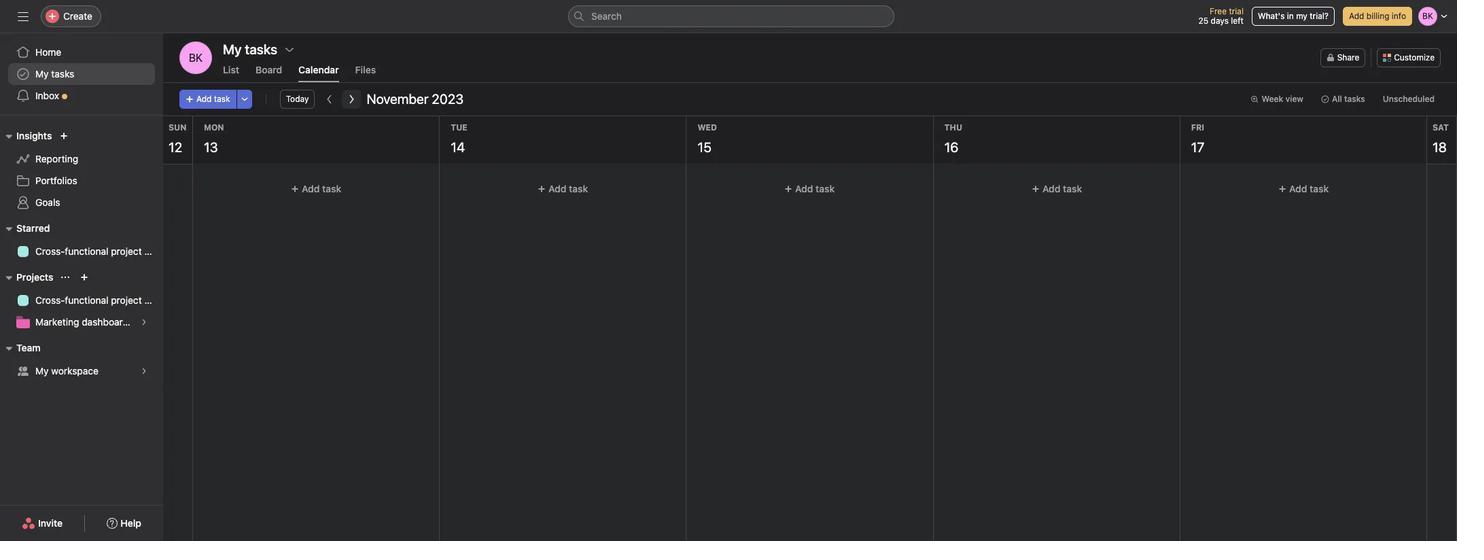 Task type: describe. For each thing, give the bounding box(es) containing it.
portfolios
[[35, 175, 77, 186]]

november 2023
[[367, 91, 464, 107]]

create
[[63, 10, 92, 22]]

calendar link
[[299, 64, 339, 82]]

new project or portfolio image
[[80, 273, 89, 281]]

list
[[223, 64, 239, 75]]

my
[[1296, 11, 1308, 21]]

reporting link
[[8, 148, 155, 170]]

starred
[[16, 222, 50, 234]]

inbox link
[[8, 85, 155, 107]]

marketing dashboards
[[35, 316, 133, 328]]

all tasks button
[[1315, 90, 1372, 109]]

free trial 25 days left
[[1199, 6, 1244, 26]]

week view
[[1262, 94, 1304, 104]]

my tasks
[[35, 68, 74, 80]]

invite button
[[13, 511, 71, 536]]

insights
[[16, 130, 52, 141]]

help button
[[98, 511, 150, 536]]

week view button
[[1245, 90, 1310, 109]]

my for my tasks
[[35, 68, 49, 80]]

home link
[[8, 41, 155, 63]]

marketing dashboards link
[[8, 311, 155, 333]]

week
[[1262, 94, 1284, 104]]

fri
[[1191, 122, 1205, 133]]

workspace
[[51, 365, 98, 377]]

share button
[[1320, 48, 1366, 67]]

new image
[[60, 132, 68, 140]]

inbox
[[35, 90, 59, 101]]

projects element
[[0, 265, 163, 336]]

goals
[[35, 196, 60, 208]]

board
[[256, 64, 282, 75]]

search list box
[[568, 5, 895, 27]]

add billing info button
[[1343, 7, 1412, 26]]

my tasks link
[[8, 63, 155, 85]]

reporting
[[35, 153, 78, 164]]

team
[[16, 342, 41, 353]]

customize button
[[1377, 48, 1441, 67]]

cross-functional project plan link inside starred element
[[8, 241, 163, 262]]

sun 12
[[169, 122, 187, 155]]

search button
[[568, 5, 895, 27]]

insights button
[[0, 128, 52, 144]]

left
[[1231, 16, 1244, 26]]

fri 17
[[1191, 122, 1205, 155]]

files link
[[355, 64, 376, 82]]

see details, my workspace image
[[140, 367, 148, 375]]

list link
[[223, 64, 239, 82]]

what's in my trial?
[[1258, 11, 1329, 21]]

my workspace link
[[8, 360, 155, 382]]

days
[[1211, 16, 1229, 26]]

15
[[698, 139, 712, 155]]

13
[[204, 139, 218, 155]]

add billing info
[[1349, 11, 1406, 21]]

sat
[[1433, 122, 1449, 133]]

12
[[169, 139, 182, 155]]

my for my workspace
[[35, 365, 49, 377]]

what's in my trial? button
[[1252, 7, 1335, 26]]

next week image
[[346, 94, 357, 105]]

all
[[1332, 94, 1342, 104]]

november
[[367, 91, 429, 107]]

board link
[[256, 64, 282, 82]]

all tasks
[[1332, 94, 1365, 104]]

help
[[120, 517, 141, 529]]

billing
[[1367, 11, 1390, 21]]

tasks for all tasks
[[1344, 94, 1365, 104]]

plan inside projects element
[[144, 294, 163, 306]]

team button
[[0, 340, 41, 356]]

thu 16
[[945, 122, 963, 155]]

my workspace
[[35, 365, 98, 377]]

trial?
[[1310, 11, 1329, 21]]



Task type: locate. For each thing, give the bounding box(es) containing it.
my up the "inbox"
[[35, 68, 49, 80]]

2023
[[432, 91, 464, 107]]

cross-functional project plan link up marketing dashboards
[[8, 290, 163, 311]]

cross-functional project plan for 1st "cross-functional project plan" link from the bottom of the page
[[35, 294, 163, 306]]

my
[[35, 68, 49, 80], [35, 365, 49, 377]]

functional
[[65, 245, 108, 257], [65, 294, 108, 306]]

project down goals link
[[111, 245, 142, 257]]

tasks right all
[[1344, 94, 1365, 104]]

cross-functional project plan for "cross-functional project plan" link inside the starred element
[[35, 245, 163, 257]]

today
[[286, 94, 309, 104]]

tasks for my tasks
[[51, 68, 74, 80]]

1 cross-functional project plan link from the top
[[8, 241, 163, 262]]

bk button
[[179, 41, 212, 74]]

search
[[591, 10, 622, 22]]

hide sidebar image
[[18, 11, 29, 22]]

tasks inside dropdown button
[[1344, 94, 1365, 104]]

create button
[[41, 5, 101, 27]]

cross-functional project plan up dashboards
[[35, 294, 163, 306]]

sat 18
[[1433, 122, 1449, 155]]

tasks down home
[[51, 68, 74, 80]]

what's
[[1258, 11, 1285, 21]]

0 vertical spatial tasks
[[51, 68, 74, 80]]

18
[[1433, 139, 1447, 155]]

starred button
[[0, 220, 50, 237]]

my tasks
[[223, 41, 277, 57]]

wed
[[698, 122, 717, 133]]

previous week image
[[325, 94, 335, 105]]

cross-functional project plan link
[[8, 241, 163, 262], [8, 290, 163, 311]]

0 vertical spatial my
[[35, 68, 49, 80]]

tue 14
[[451, 122, 467, 155]]

view
[[1286, 94, 1304, 104]]

16
[[945, 139, 959, 155]]

0 vertical spatial cross-functional project plan link
[[8, 241, 163, 262]]

1 cross- from the top
[[35, 245, 65, 257]]

mon
[[204, 122, 224, 133]]

project up the see details, marketing dashboards image
[[111, 294, 142, 306]]

insights element
[[0, 124, 163, 216]]

2 cross-functional project plan from the top
[[35, 294, 163, 306]]

add task
[[196, 94, 230, 104], [302, 183, 341, 194], [549, 183, 588, 194], [796, 183, 835, 194], [1042, 183, 1082, 194], [1289, 183, 1329, 194]]

wed 15
[[698, 122, 717, 155]]

2 cross- from the top
[[35, 294, 65, 306]]

1 vertical spatial plan
[[144, 294, 163, 306]]

unscheduled
[[1383, 94, 1435, 104]]

1 vertical spatial my
[[35, 365, 49, 377]]

14
[[451, 139, 465, 155]]

1 vertical spatial cross-
[[35, 294, 65, 306]]

portfolios link
[[8, 170, 155, 192]]

project inside starred element
[[111, 245, 142, 257]]

1 project from the top
[[111, 245, 142, 257]]

0 vertical spatial functional
[[65, 245, 108, 257]]

cross-functional project plan inside projects element
[[35, 294, 163, 306]]

cross-functional project plan up new project or portfolio icon
[[35, 245, 163, 257]]

2 my from the top
[[35, 365, 49, 377]]

0 vertical spatial cross-
[[35, 245, 65, 257]]

cross-functional project plan link up new project or portfolio icon
[[8, 241, 163, 262]]

1 my from the top
[[35, 68, 49, 80]]

goals link
[[8, 192, 155, 213]]

functional inside starred element
[[65, 245, 108, 257]]

cross-functional project plan inside starred element
[[35, 245, 163, 257]]

show options, current sort, top image
[[61, 273, 70, 281]]

1 vertical spatial tasks
[[1344, 94, 1365, 104]]

add task button
[[179, 90, 236, 109], [198, 177, 434, 201], [445, 177, 681, 201], [692, 177, 928, 201], [939, 177, 1174, 201], [1186, 177, 1421, 201]]

1 functional from the top
[[65, 245, 108, 257]]

0 horizontal spatial tasks
[[51, 68, 74, 80]]

customize
[[1394, 52, 1435, 63]]

cross-functional project plan
[[35, 245, 163, 257], [35, 294, 163, 306]]

files
[[355, 64, 376, 75]]

0 vertical spatial plan
[[144, 245, 163, 257]]

my inside 'link'
[[35, 365, 49, 377]]

trial
[[1229, 6, 1244, 16]]

task
[[214, 94, 230, 104], [322, 183, 341, 194], [569, 183, 588, 194], [816, 183, 835, 194], [1063, 183, 1082, 194], [1310, 183, 1329, 194]]

functional for 1st "cross-functional project plan" link from the bottom of the page
[[65, 294, 108, 306]]

tasks
[[51, 68, 74, 80], [1344, 94, 1365, 104]]

mon 13
[[204, 122, 224, 155]]

global element
[[0, 33, 163, 115]]

show options image
[[284, 44, 295, 55]]

bk
[[189, 52, 203, 64]]

home
[[35, 46, 61, 58]]

calendar
[[299, 64, 339, 75]]

add
[[1349, 11, 1364, 21], [196, 94, 212, 104], [302, 183, 320, 194], [549, 183, 567, 194], [796, 183, 814, 194], [1042, 183, 1060, 194], [1289, 183, 1307, 194]]

info
[[1392, 11, 1406, 21]]

invite
[[38, 517, 63, 529]]

1 vertical spatial functional
[[65, 294, 108, 306]]

cross-
[[35, 245, 65, 257], [35, 294, 65, 306]]

0 vertical spatial project
[[111, 245, 142, 257]]

cross- inside starred element
[[35, 245, 65, 257]]

cross- inside projects element
[[35, 294, 65, 306]]

dashboards
[[82, 316, 133, 328]]

2 cross-functional project plan link from the top
[[8, 290, 163, 311]]

2 project from the top
[[111, 294, 142, 306]]

functional up marketing dashboards
[[65, 294, 108, 306]]

my down team
[[35, 365, 49, 377]]

my inside global element
[[35, 68, 49, 80]]

functional for "cross-functional project plan" link inside the starred element
[[65, 245, 108, 257]]

1 horizontal spatial tasks
[[1344, 94, 1365, 104]]

marketing
[[35, 316, 79, 328]]

thu
[[945, 122, 963, 133]]

1 vertical spatial project
[[111, 294, 142, 306]]

unscheduled button
[[1377, 90, 1441, 109]]

project for 1st "cross-functional project plan" link from the bottom of the page
[[111, 294, 142, 306]]

1 vertical spatial cross-functional project plan link
[[8, 290, 163, 311]]

functional inside projects element
[[65, 294, 108, 306]]

2 functional from the top
[[65, 294, 108, 306]]

sun
[[169, 122, 187, 133]]

17
[[1191, 139, 1205, 155]]

1 cross-functional project plan from the top
[[35, 245, 163, 257]]

1 plan from the top
[[144, 245, 163, 257]]

starred element
[[0, 216, 163, 265]]

project for "cross-functional project plan" link inside the starred element
[[111, 245, 142, 257]]

plan inside starred element
[[144, 245, 163, 257]]

tue
[[451, 122, 467, 133]]

1 vertical spatial cross-functional project plan
[[35, 294, 163, 306]]

today button
[[280, 90, 315, 109]]

2 plan from the top
[[144, 294, 163, 306]]

more actions image
[[240, 95, 249, 103]]

see details, marketing dashboards image
[[140, 318, 148, 326]]

in
[[1287, 11, 1294, 21]]

25
[[1199, 16, 1209, 26]]

0 vertical spatial cross-functional project plan
[[35, 245, 163, 257]]

teams element
[[0, 336, 163, 385]]

cross- up marketing
[[35, 294, 65, 306]]

cross- down 'starred'
[[35, 245, 65, 257]]

projects button
[[0, 269, 53, 285]]

free
[[1210, 6, 1227, 16]]

functional up new project or portfolio icon
[[65, 245, 108, 257]]

add inside button
[[1349, 11, 1364, 21]]

projects
[[16, 271, 53, 283]]

share
[[1337, 52, 1360, 63]]

plan
[[144, 245, 163, 257], [144, 294, 163, 306]]

tasks inside global element
[[51, 68, 74, 80]]



Task type: vqa. For each thing, say whether or not it's contained in the screenshot.
list IMAGE at the top right
no



